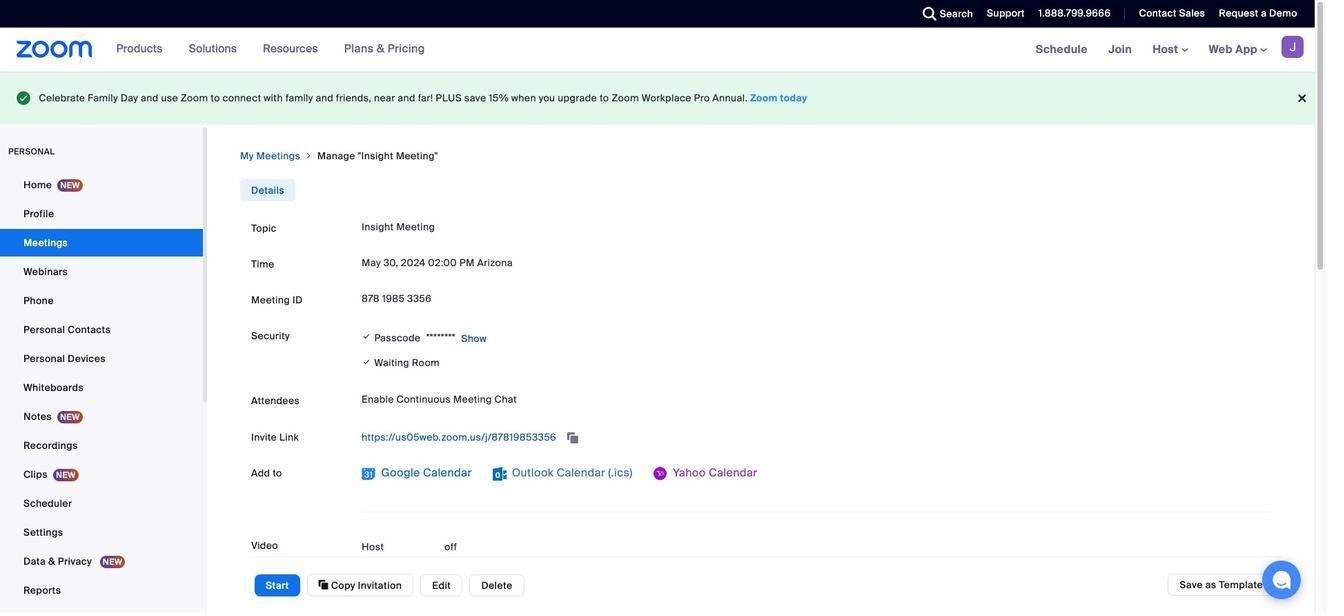 Task type: vqa. For each thing, say whether or not it's contained in the screenshot.
footer
yes



Task type: locate. For each thing, give the bounding box(es) containing it.
manage my meeting tab control tab list
[[240, 179, 295, 201]]

right image
[[305, 149, 313, 163]]

footer
[[0, 72, 1315, 125]]

banner
[[0, 28, 1315, 72]]

0 vertical spatial checked image
[[362, 330, 372, 344]]

personal menu menu
[[0, 171, 203, 606]]

2 checked image from the top
[[362, 355, 372, 370]]

copy url image
[[566, 433, 580, 443]]

type image
[[17, 88, 31, 108]]

product information navigation
[[92, 28, 435, 72]]

checked image
[[362, 330, 372, 344], [362, 355, 372, 370]]

1 vertical spatial checked image
[[362, 355, 372, 370]]

meetings navigation
[[1025, 28, 1315, 72]]

manage insight meeting navigation
[[240, 149, 1282, 163]]

copy image
[[319, 579, 328, 591]]

tab
[[240, 179, 295, 201]]



Task type: describe. For each thing, give the bounding box(es) containing it.
add to outlook calendar (.ics) image
[[492, 467, 506, 481]]

open chat image
[[1272, 571, 1291, 590]]

add to yahoo calendar image
[[653, 467, 667, 481]]

1 checked image from the top
[[362, 330, 372, 344]]

add to google calendar image
[[362, 467, 375, 481]]

zoom logo image
[[17, 41, 92, 58]]

profile picture image
[[1282, 36, 1304, 58]]



